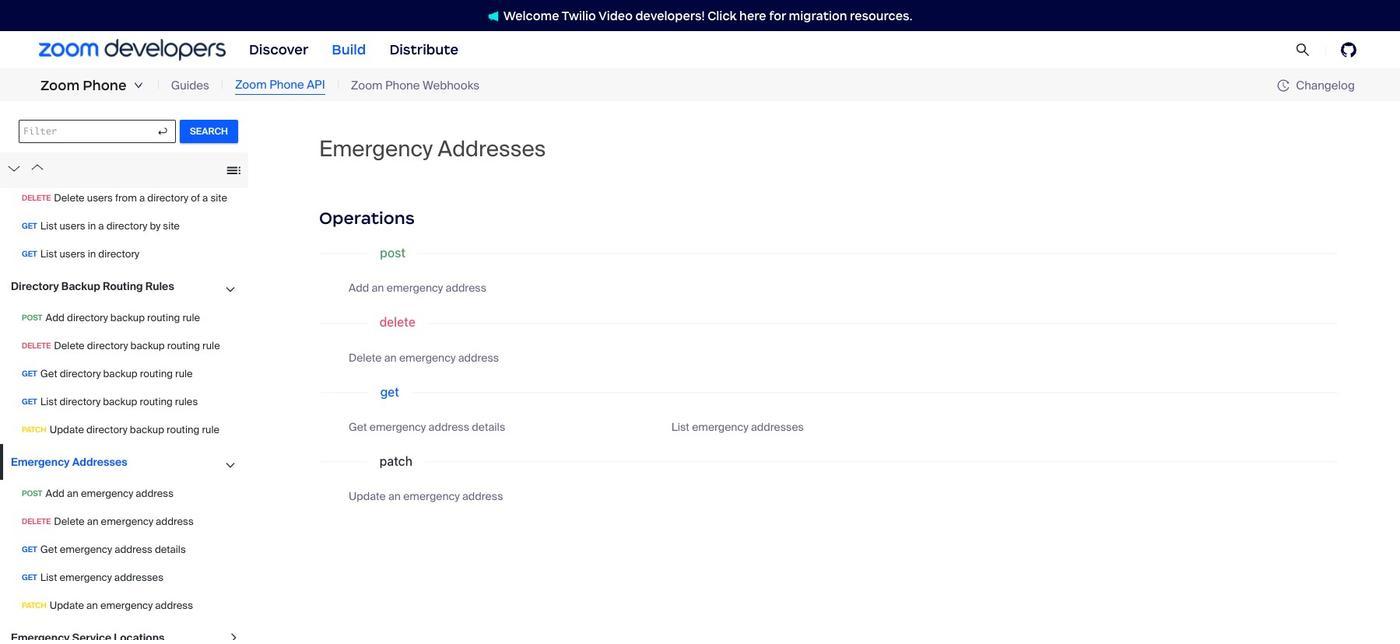 Task type: describe. For each thing, give the bounding box(es) containing it.
here
[[740, 8, 767, 23]]

phone for zoom phone webhooks
[[385, 78, 420, 93]]

phone for zoom phone api
[[270, 77, 304, 93]]

history image
[[1278, 79, 1290, 92]]

github image
[[1341, 42, 1357, 58]]

zoom phone api
[[235, 77, 325, 93]]

video
[[599, 8, 633, 23]]

zoom phone webhooks
[[351, 78, 480, 93]]

zoom phone api link
[[235, 76, 325, 95]]

click
[[708, 8, 737, 23]]

twilio
[[562, 8, 596, 23]]

welcome
[[503, 8, 559, 23]]

zoom for zoom phone api
[[235, 77, 267, 93]]

changelog
[[1296, 77, 1355, 93]]

changelog link
[[1278, 77, 1355, 93]]

github image
[[1341, 42, 1357, 58]]

welcome twilio video developers! click here for migration resources. link
[[472, 7, 928, 24]]



Task type: locate. For each thing, give the bounding box(es) containing it.
2 phone from the left
[[270, 77, 304, 93]]

zoom for zoom phone
[[40, 77, 80, 94]]

guides
[[171, 78, 209, 93]]

phone left down icon at the left
[[83, 77, 127, 94]]

2 horizontal spatial zoom
[[351, 78, 383, 93]]

developers!
[[636, 8, 705, 23]]

zoom
[[40, 77, 80, 94], [235, 77, 267, 93], [351, 78, 383, 93]]

resources.
[[850, 8, 913, 23]]

1 zoom from the left
[[40, 77, 80, 94]]

notification image
[[488, 11, 499, 22]]

history image
[[1278, 79, 1296, 92]]

search image
[[1296, 43, 1310, 57], [1296, 43, 1310, 57]]

phone left api
[[270, 77, 304, 93]]

zoom developer logo image
[[39, 39, 226, 60]]

2 zoom from the left
[[235, 77, 267, 93]]

down image
[[134, 81, 143, 90]]

guides link
[[171, 77, 209, 94]]

zoom phone webhooks link
[[351, 77, 480, 94]]

1 horizontal spatial zoom
[[235, 77, 267, 93]]

zoom phone
[[40, 77, 127, 94]]

welcome twilio video developers! click here for migration resources.
[[503, 8, 913, 23]]

zoom for zoom phone webhooks
[[351, 78, 383, 93]]

migration
[[789, 8, 847, 23]]

phone
[[83, 77, 127, 94], [270, 77, 304, 93], [385, 78, 420, 93]]

0 horizontal spatial zoom
[[40, 77, 80, 94]]

phone for zoom phone
[[83, 77, 127, 94]]

2 horizontal spatial phone
[[385, 78, 420, 93]]

1 phone from the left
[[83, 77, 127, 94]]

for
[[769, 8, 786, 23]]

notification image
[[488, 11, 503, 22]]

api
[[307, 77, 325, 93]]

webhooks
[[423, 78, 480, 93]]

0 horizontal spatial phone
[[83, 77, 127, 94]]

zoom inside "link"
[[235, 77, 267, 93]]

phone left webhooks
[[385, 78, 420, 93]]

1 horizontal spatial phone
[[270, 77, 304, 93]]

3 phone from the left
[[385, 78, 420, 93]]

phone inside "link"
[[270, 77, 304, 93]]

3 zoom from the left
[[351, 78, 383, 93]]



Task type: vqa. For each thing, say whether or not it's contained in the screenshot.
Phone associated with Zoom Phone Webhooks
yes



